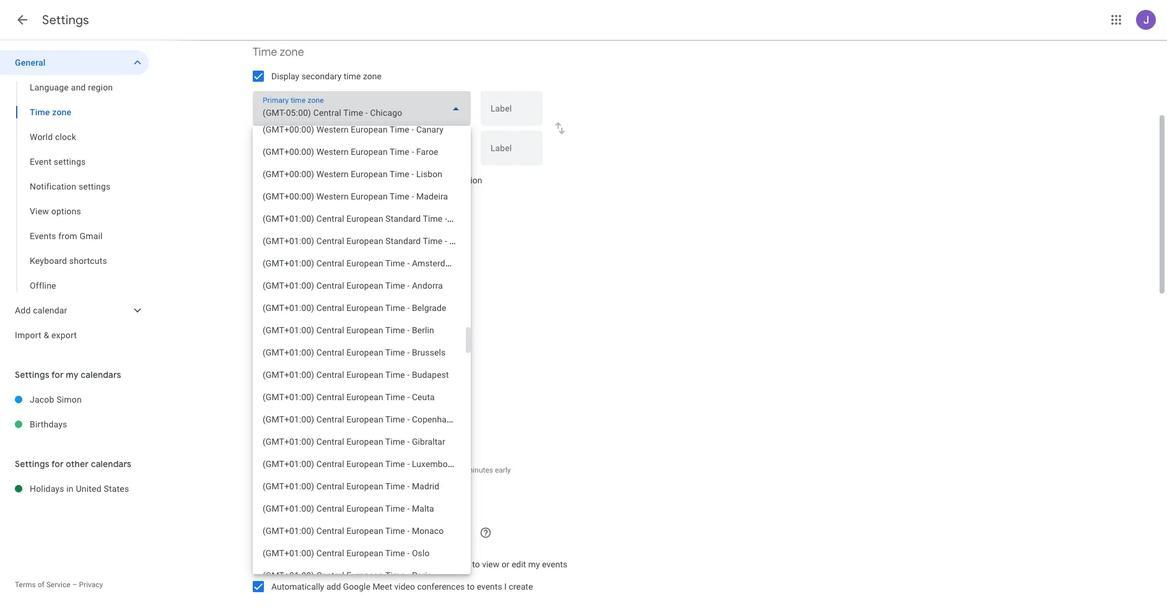 Task type: vqa. For each thing, say whether or not it's contained in the screenshot.
9 element
no



Task type: describe. For each thing, give the bounding box(es) containing it.
zone up display at the left top of the page
[[280, 45, 304, 60]]

birthdays tree item
[[0, 412, 149, 437]]

(gmt+01:00) central european time - monaco option
[[253, 520, 466, 542]]

(gmt+01:00) central european time - berlin option
[[253, 319, 466, 342]]

learn more about how google calendar works across time zones
[[253, 201, 468, 210]]

across
[[407, 201, 430, 210]]

0 vertical spatial events
[[542, 560, 568, 570]]

go back image
[[15, 12, 30, 27]]

to left view
[[473, 560, 480, 570]]

jacob simon
[[30, 395, 82, 405]]

(gmt+01:00) central european time - malta option
[[253, 498, 466, 520]]

1 vertical spatial world clock
[[253, 257, 312, 272]]

0 horizontal spatial time
[[344, 71, 361, 81]]

learn
[[253, 201, 272, 210]]

import
[[15, 330, 41, 340]]

see
[[313, 560, 326, 570]]

to right ask
[[288, 175, 296, 185]]

0 vertical spatial my
[[327, 175, 339, 185]]

gmail
[[80, 231, 103, 241]]

2 vertical spatial clock
[[319, 283, 339, 293]]

time inside "tree"
[[30, 107, 50, 117]]

view options
[[30, 206, 81, 216]]

zone right secondary in the left top of the page
[[363, 71, 382, 81]]

(gmt+00:00) western european time - lisbon option
[[253, 163, 466, 185]]

privacy link
[[79, 581, 103, 590]]

to left current
[[412, 175, 420, 185]]

(gmt+00:00) western european time - canary option
[[253, 118, 466, 141]]

5
[[335, 466, 339, 475]]

terms
[[15, 581, 36, 590]]

0 horizontal spatial world clock
[[30, 132, 76, 142]]

events
[[30, 231, 56, 241]]

of
[[38, 581, 44, 590]]

1 vertical spatial and
[[387, 466, 399, 475]]

keyboard
[[30, 256, 67, 266]]

0 vertical spatial google
[[329, 201, 352, 210]]

permission
[[427, 560, 470, 570]]

1 vertical spatial event settings
[[253, 375, 323, 389]]

holidays in united states tree item
[[0, 477, 149, 502]]

0 vertical spatial settings
[[54, 157, 86, 167]]

primary
[[341, 175, 370, 185]]

about
[[292, 201, 311, 210]]

general
[[15, 58, 46, 68]]

ask to update my primary time zone to current location
[[272, 175, 483, 185]]

united
[[76, 484, 102, 494]]

2 early from the left
[[495, 466, 511, 475]]

display
[[272, 71, 300, 81]]

(gmt+01:00) central european time - ceuta option
[[253, 386, 466, 409]]

they
[[389, 560, 405, 570]]

30
[[267, 466, 276, 475]]

view
[[482, 560, 500, 570]]

i
[[505, 582, 507, 592]]

2 minutes from the left
[[467, 466, 493, 475]]

let
[[272, 560, 284, 570]]

permissions
[[304, 490, 344, 498]]

default guest permissions
[[258, 490, 344, 498]]

settings for my calendars
[[15, 369, 121, 381]]

others
[[286, 560, 310, 570]]

–
[[72, 581, 77, 590]]

Label for secondary time zone. text field
[[491, 144, 533, 161]]

(gmt+01:00) central european time - luxembourg option
[[253, 453, 466, 475]]

more
[[273, 201, 291, 210]]

events from gmail
[[30, 231, 103, 241]]

automatically add google meet video conferences to events i create
[[272, 582, 533, 592]]

default
[[258, 490, 282, 498]]

settings for settings for other calendars
[[15, 459, 49, 470]]

settings for my calendars tree
[[0, 387, 149, 437]]

terms of service – privacy
[[15, 581, 103, 590]]

service
[[46, 581, 70, 590]]

notification
[[30, 182, 76, 192]]

(gmt+01:00) central european time - andorra option
[[253, 275, 466, 297]]

edit
[[512, 560, 526, 570]]

(gmt+01:00) central european time - paris option
[[253, 565, 466, 587]]

1 horizontal spatial time zone
[[253, 45, 304, 60]]

add calendar
[[15, 306, 67, 316]]

works
[[386, 201, 406, 210]]

have
[[407, 560, 425, 570]]

minute
[[277, 466, 300, 475]]

location
[[452, 175, 483, 185]]

language
[[30, 82, 69, 92]]

speedy
[[272, 441, 300, 451]]

end
[[253, 466, 265, 475]]

invitations
[[339, 560, 379, 570]]

1 vertical spatial google
[[343, 582, 371, 592]]

shortcuts
[[69, 256, 107, 266]]

meetings left 5
[[302, 466, 333, 475]]

or
[[502, 560, 510, 570]]

jacob
[[30, 395, 54, 405]]

settings for other calendars
[[15, 459, 131, 470]]

(gmt+01:00) central european time - madrid option
[[253, 475, 466, 498]]

zone inside "tree"
[[52, 107, 71, 117]]

1 horizontal spatial time
[[372, 175, 389, 185]]

holidays in united states
[[30, 484, 129, 494]]

zones
[[448, 201, 468, 210]]

0 horizontal spatial my
[[66, 369, 79, 381]]

birthdays
[[30, 420, 67, 430]]

ask
[[272, 175, 286, 185]]

(gmt+01:00) central european time - budapest option
[[253, 364, 466, 386]]



Task type: locate. For each thing, give the bounding box(es) containing it.
secondary
[[302, 71, 342, 81]]

1 horizontal spatial event settings
[[253, 375, 323, 389]]

and left longer
[[387, 466, 399, 475]]

zone down language and region
[[52, 107, 71, 117]]

my right update
[[327, 175, 339, 185]]

1 horizontal spatial minutes
[[467, 466, 493, 475]]

0 horizontal spatial time zone
[[30, 107, 71, 117]]

for for my
[[51, 369, 64, 381]]

0 horizontal spatial minutes
[[341, 466, 368, 475]]

(gmt+01:00) central european time - amsterdam option
[[253, 252, 466, 275]]

1 horizontal spatial and
[[387, 466, 399, 475]]

export
[[51, 330, 77, 340]]

0 vertical spatial time
[[344, 71, 361, 81]]

calendars
[[81, 369, 121, 381], [91, 459, 131, 470]]

world
[[30, 132, 53, 142], [253, 257, 283, 272]]

calendars for settings for other calendars
[[91, 459, 131, 470]]

(gmt+01:00) central european time - copenhagen option
[[253, 409, 466, 431]]

1 vertical spatial settings
[[79, 182, 111, 192]]

import & export
[[15, 330, 77, 340]]

minutes right 10 at the left bottom of the page
[[467, 466, 493, 475]]

speedy meetings
[[272, 441, 338, 451]]

1 vertical spatial time
[[30, 107, 50, 117]]

Label for primary time zone. text field
[[491, 104, 533, 122]]

1 for from the top
[[51, 369, 64, 381]]

general tree item
[[0, 50, 149, 75]]

google right how
[[329, 201, 352, 210]]

view
[[30, 206, 49, 216]]

1 vertical spatial time zone
[[30, 107, 71, 117]]

2 vertical spatial settings
[[15, 459, 49, 470]]

world clock up notification
[[30, 132, 76, 142]]

event settings
[[30, 157, 86, 167], [253, 375, 323, 389]]

1 horizontal spatial time
[[253, 45, 277, 60]]

(gmt+01:00) central european standard time - algiers option
[[253, 208, 466, 230]]

1 vertical spatial settings
[[15, 369, 49, 381]]

meetings left 10 at the left bottom of the page
[[424, 466, 455, 475]]

world down language
[[30, 132, 53, 142]]

time up display at the left top of the page
[[253, 45, 277, 60]]

time zone up display at the left top of the page
[[253, 45, 304, 60]]

2 vertical spatial time
[[432, 201, 446, 210]]

1 vertical spatial time
[[372, 175, 389, 185]]

holidays in united states link
[[30, 477, 149, 502]]

end 30 minute meetings 5 minutes early and longer meetings 10 minutes early
[[253, 466, 511, 475]]

2 horizontal spatial clock
[[319, 283, 339, 293]]

2 horizontal spatial my
[[529, 560, 540, 570]]

let others see all invitations if they have permission to view or edit my events
[[272, 560, 568, 570]]

0 vertical spatial settings
[[42, 12, 89, 28]]

0 vertical spatial world
[[30, 132, 53, 142]]

0 vertical spatial time zone
[[253, 45, 304, 60]]

clock up the show world clock
[[285, 257, 312, 272]]

1 vertical spatial clock
[[285, 257, 312, 272]]

settings heading
[[42, 12, 89, 28]]

create
[[509, 582, 533, 592]]

time
[[344, 71, 361, 81], [372, 175, 389, 185], [432, 201, 446, 210]]

google
[[329, 201, 352, 210], [343, 582, 371, 592]]

1 minutes from the left
[[341, 466, 368, 475]]

0 horizontal spatial time
[[30, 107, 50, 117]]

1 horizontal spatial my
[[327, 175, 339, 185]]

jacob simon tree item
[[0, 387, 149, 412]]

for
[[51, 369, 64, 381], [51, 459, 64, 470]]

0 vertical spatial calendars
[[81, 369, 121, 381]]

meetings
[[302, 441, 338, 451], [302, 466, 333, 475], [424, 466, 455, 475]]

display secondary time zone
[[272, 71, 382, 81]]

settings
[[54, 157, 86, 167], [79, 182, 111, 192], [283, 375, 323, 389]]

if
[[381, 560, 387, 570]]

group containing language and region
[[0, 75, 149, 298]]

(gmt+00:00) western european time - faroe option
[[253, 141, 466, 163]]

in
[[66, 484, 74, 494]]

1 horizontal spatial event
[[253, 375, 281, 389]]

states
[[104, 484, 129, 494]]

1 vertical spatial world
[[253, 257, 283, 272]]

add
[[327, 582, 341, 592]]

my up jacob simon tree item
[[66, 369, 79, 381]]

1 vertical spatial my
[[66, 369, 79, 381]]

1 horizontal spatial events
[[542, 560, 568, 570]]

1 early from the left
[[369, 466, 385, 475]]

calendar
[[354, 201, 384, 210]]

1 vertical spatial events
[[477, 582, 503, 592]]

event
[[30, 157, 52, 167], [253, 375, 281, 389]]

0 horizontal spatial event
[[30, 157, 52, 167]]

conferences
[[417, 582, 465, 592]]

(gmt+01:00) central european time - brussels option
[[253, 342, 466, 364]]

0 horizontal spatial event settings
[[30, 157, 86, 167]]

world up show
[[253, 257, 283, 272]]

calendars up jacob simon tree item
[[81, 369, 121, 381]]

1 vertical spatial calendars
[[91, 459, 131, 470]]

0 horizontal spatial events
[[477, 582, 503, 592]]

time zones link
[[432, 201, 468, 210]]

0 vertical spatial time
[[253, 45, 277, 60]]

2 vertical spatial settings
[[283, 375, 323, 389]]

0 vertical spatial event
[[30, 157, 52, 167]]

for for other
[[51, 459, 64, 470]]

early
[[369, 466, 385, 475], [495, 466, 511, 475]]

calendars for settings for my calendars
[[81, 369, 121, 381]]

guest
[[284, 490, 302, 498]]

1 horizontal spatial world
[[253, 257, 283, 272]]

notification settings
[[30, 182, 111, 192]]

and left region
[[71, 82, 86, 92]]

terms of service link
[[15, 581, 70, 590]]

automatically
[[272, 582, 324, 592]]

2 vertical spatial my
[[529, 560, 540, 570]]

to
[[288, 175, 296, 185], [412, 175, 420, 185], [473, 560, 480, 570], [467, 582, 475, 592]]

simon
[[57, 395, 82, 405]]

1 horizontal spatial early
[[495, 466, 511, 475]]

meetings up 5
[[302, 441, 338, 451]]

offline
[[30, 281, 56, 291]]

0 horizontal spatial world
[[30, 132, 53, 142]]

settings up holidays
[[15, 459, 49, 470]]

(gmt+01:00) central european time - oslo option
[[253, 542, 466, 565]]

0 vertical spatial clock
[[55, 132, 76, 142]]

my right edit
[[529, 560, 540, 570]]

tree
[[0, 50, 149, 348]]

to right conferences
[[467, 582, 475, 592]]

&
[[44, 330, 49, 340]]

(gmt+01:00) central european standard time - tunis option
[[253, 230, 466, 252]]

time right primary
[[372, 175, 389, 185]]

region
[[88, 82, 113, 92]]

minutes up (gmt+01:00) central european time - madrid option
[[341, 466, 368, 475]]

1 vertical spatial for
[[51, 459, 64, 470]]

0 horizontal spatial and
[[71, 82, 86, 92]]

meet
[[373, 582, 392, 592]]

show world clock
[[272, 283, 339, 293]]

(gmt+01:00) central european time - belgrade option
[[253, 297, 466, 319]]

how
[[313, 201, 327, 210]]

clock right world at the left top of the page
[[319, 283, 339, 293]]

time zone down language
[[30, 107, 71, 117]]

settings up jacob
[[15, 369, 49, 381]]

language and region
[[30, 82, 113, 92]]

clock up notification settings
[[55, 132, 76, 142]]

10
[[457, 466, 465, 475]]

calendar
[[33, 306, 67, 316]]

and inside "tree"
[[71, 82, 86, 92]]

for left the other
[[51, 459, 64, 470]]

from
[[58, 231, 77, 241]]

0 horizontal spatial clock
[[55, 132, 76, 142]]

birthdays link
[[30, 412, 149, 437]]

2 for from the top
[[51, 459, 64, 470]]

events left i
[[477, 582, 503, 592]]

group
[[0, 75, 149, 298]]

1 horizontal spatial clock
[[285, 257, 312, 272]]

other
[[66, 459, 89, 470]]

events
[[542, 560, 568, 570], [477, 582, 503, 592]]

minutes
[[341, 466, 368, 475], [467, 466, 493, 475]]

(gmt+00:00) western european time - madeira option
[[253, 185, 466, 208]]

events right edit
[[542, 560, 568, 570]]

early right 10 at the left bottom of the page
[[495, 466, 511, 475]]

privacy
[[79, 581, 103, 590]]

options
[[51, 206, 81, 216]]

and
[[71, 82, 86, 92], [387, 466, 399, 475]]

2 horizontal spatial time
[[432, 201, 446, 210]]

all
[[328, 560, 337, 570]]

world clock up show
[[253, 257, 312, 272]]

1 horizontal spatial world clock
[[253, 257, 312, 272]]

tree containing general
[[0, 50, 149, 348]]

(gmt+01:00) central european time - gibraltar option
[[253, 431, 466, 453]]

settings right go back 'icon'
[[42, 12, 89, 28]]

google down invitations
[[343, 582, 371, 592]]

None field
[[253, 91, 471, 126]]

settings for settings for my calendars
[[15, 369, 49, 381]]

world
[[295, 283, 316, 293]]

0 vertical spatial event settings
[[30, 157, 86, 167]]

0 horizontal spatial early
[[369, 466, 385, 475]]

zone up works
[[392, 175, 410, 185]]

world clock
[[30, 132, 76, 142], [253, 257, 312, 272]]

settings for settings
[[42, 12, 89, 28]]

time left zones
[[432, 201, 446, 210]]

time down language
[[30, 107, 50, 117]]

calendars up states
[[91, 459, 131, 470]]

for up jacob simon
[[51, 369, 64, 381]]

holidays
[[30, 484, 64, 494]]

time right secondary in the left top of the page
[[344, 71, 361, 81]]

keyboard shortcuts
[[30, 256, 107, 266]]

0 vertical spatial for
[[51, 369, 64, 381]]

current
[[422, 175, 449, 185]]

early up (gmt+01:00) central european time - madrid option
[[369, 466, 385, 475]]

1 vertical spatial event
[[253, 375, 281, 389]]

clock
[[55, 132, 76, 142], [285, 257, 312, 272], [319, 283, 339, 293]]

longer
[[401, 466, 422, 475]]

update
[[298, 175, 325, 185]]

add
[[15, 306, 31, 316]]

video
[[395, 582, 415, 592]]

time zone
[[253, 45, 304, 60], [30, 107, 71, 117]]

show
[[272, 283, 293, 293]]

0 vertical spatial world clock
[[30, 132, 76, 142]]

0 vertical spatial and
[[71, 82, 86, 92]]



